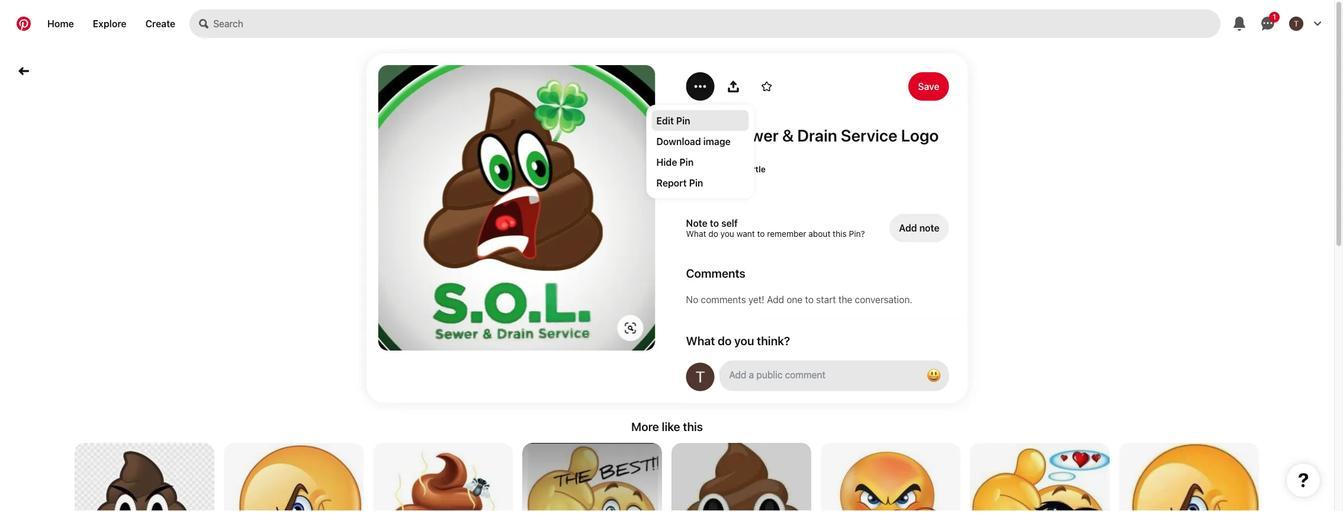 Task type: locate. For each thing, give the bounding box(es) containing it.
do down comments
[[718, 333, 732, 347]]

0 vertical spatial you
[[721, 229, 735, 239]]

1 vertical spatial add
[[767, 294, 784, 305]]

terryturtle85 image
[[686, 363, 715, 391]]

image inside button
[[438, 323, 465, 334]]

1 vertical spatial image
[[438, 323, 465, 334]]

start
[[816, 294, 836, 305]]

terry turtle
[[719, 164, 766, 174]]

image
[[704, 136, 731, 147], [438, 323, 465, 334]]

0 vertical spatial add
[[899, 222, 917, 234]]

0 horizontal spatial to
[[710, 218, 719, 229]]

pin
[[676, 115, 690, 126], [680, 156, 694, 168], [689, 177, 703, 188]]

add left one
[[767, 294, 784, 305]]

comments
[[686, 266, 746, 280]]

think?
[[757, 333, 790, 347]]

do
[[709, 229, 718, 239], [718, 333, 732, 347]]

add left the note
[[899, 222, 917, 234]]

2 this may contain: an emoticive smiley face making a hand gesture image from the left
[[1120, 443, 1259, 511]]

1 horizontal spatial this may contain: an emoticive smiley face making a hand gesture image
[[1120, 443, 1259, 511]]

1 vertical spatial pin
[[680, 156, 694, 168]]

terry turtle link
[[719, 164, 766, 174]]

0 vertical spatial pin
[[676, 115, 690, 126]]

1 vertical spatial this
[[683, 420, 703, 434]]

1 horizontal spatial this
[[833, 229, 847, 239]]

like
[[662, 420, 680, 434]]

pin right edit
[[676, 115, 690, 126]]

pin right hide
[[680, 156, 694, 168]]

1 what from the top
[[686, 229, 706, 239]]

1 horizontal spatial you
[[735, 333, 754, 347]]

to right one
[[805, 294, 814, 305]]

to right the want
[[757, 229, 765, 239]]

pin inside menu item
[[676, 115, 690, 126]]

1 horizontal spatial add
[[899, 222, 917, 234]]

do inside note to self what do you want to remember about this pin?
[[709, 229, 718, 239]]

this may contain: an emoticive smiley face giving the thumbs up sign with the words the best image
[[522, 443, 662, 511]]

1 horizontal spatial image
[[704, 136, 731, 147]]

the
[[839, 294, 853, 305]]

you left the want
[[721, 229, 735, 239]]

s.o.l.
[[686, 126, 728, 145]]

about
[[809, 229, 831, 239]]

what
[[686, 229, 706, 239], [686, 333, 715, 347]]

0 vertical spatial do
[[709, 229, 718, 239]]

you inside note to self what do you want to remember about this pin?
[[721, 229, 735, 239]]

note
[[686, 218, 708, 229]]

no
[[686, 294, 699, 305]]

0 vertical spatial this
[[833, 229, 847, 239]]

0 horizontal spatial image
[[438, 323, 465, 334]]

what up 'terryturtle85' image
[[686, 333, 715, 347]]

this right like
[[683, 420, 703, 434]]

0 vertical spatial image
[[704, 136, 731, 147]]

download
[[657, 136, 701, 147]]

this left pin?
[[833, 229, 847, 239]]

this may contain: an emoticive smiley face making a hand gesture image
[[224, 443, 364, 511], [1120, 443, 1259, 511]]

this may contain: an emoticive yellow smiley face with big blue eyes and one hand on his chin image
[[821, 443, 961, 511]]

to
[[710, 218, 719, 229], [757, 229, 765, 239], [805, 294, 814, 305]]

more like this
[[631, 420, 703, 434]]

0 vertical spatial what
[[686, 229, 706, 239]]

pin right report
[[689, 177, 703, 188]]

pin for hide pin
[[680, 156, 694, 168]]

conversation.
[[855, 294, 913, 305]]

2 vertical spatial pin
[[689, 177, 703, 188]]

you
[[721, 229, 735, 239], [735, 333, 754, 347]]

list
[[0, 443, 1335, 511]]

edit pin
[[657, 115, 690, 126]]

search icon image
[[199, 19, 209, 28]]

Add a public comment field
[[730, 369, 913, 381]]

save button
[[909, 72, 949, 101]]

turtle
[[742, 164, 766, 174]]

this
[[833, 229, 847, 239], [683, 420, 703, 434]]

1 vertical spatial what
[[686, 333, 715, 347]]

0 horizontal spatial add
[[767, 294, 784, 305]]

edit pin menu item
[[652, 110, 749, 131]]

view image link
[[390, 315, 475, 341]]

you left think?
[[735, 333, 754, 347]]

image right view
[[438, 323, 465, 334]]

image down edit pin menu item
[[704, 136, 731, 147]]

terry turtle image
[[1290, 17, 1304, 31]]

add
[[899, 222, 917, 234], [767, 294, 784, 305]]

0 horizontal spatial you
[[721, 229, 735, 239]]

view image button
[[390, 315, 475, 341]]

😃 button
[[719, 360, 949, 391], [922, 364, 946, 388]]

do left 'self'
[[709, 229, 718, 239]]

what left 'self'
[[686, 229, 706, 239]]

1 button
[[1254, 9, 1282, 38]]

0 horizontal spatial this may contain: an emoticive smiley face making a hand gesture image
[[224, 443, 364, 511]]

Search text field
[[213, 9, 1221, 38]]

to left 'self'
[[710, 218, 719, 229]]

service
[[841, 126, 898, 145]]

comments
[[701, 294, 746, 305]]



Task type: describe. For each thing, give the bounding box(es) containing it.
s.o.l. sewer & drain service logo
[[686, 126, 939, 145]]

yet!
[[749, 294, 765, 305]]

2 horizontal spatial to
[[805, 294, 814, 305]]

want
[[737, 229, 755, 239]]

this may contain: an emo emo emo emo emo emo emo emo emo emo emo emo em and emo emo emo emo emo emo emo emo emo emo emo emo emo emo em image
[[75, 443, 214, 511]]

one
[[787, 294, 803, 305]]

edit
[[657, 115, 674, 126]]

terry
[[719, 164, 740, 174]]

&
[[782, 126, 794, 145]]

no comments yet! add one to start the conversation.
[[686, 294, 913, 305]]

terry turtle avatar link image
[[686, 155, 715, 183]]

1 horizontal spatial to
[[757, 229, 765, 239]]

1 this may contain: an emoticive smiley face making a hand gesture image from the left
[[224, 443, 364, 511]]

explore link
[[83, 9, 136, 38]]

add note
[[899, 222, 940, 234]]

😃
[[927, 367, 941, 384]]

logo
[[901, 126, 939, 145]]

1 vertical spatial you
[[735, 333, 754, 347]]

s.o.l. sewer & drain service logo link
[[686, 126, 949, 145]]

1 vertical spatial do
[[718, 333, 732, 347]]

pin for edit pin
[[676, 115, 690, 126]]

0 horizontal spatial this
[[683, 420, 703, 434]]

home
[[47, 18, 74, 29]]

drain
[[798, 126, 838, 145]]

create link
[[136, 9, 185, 38]]

2 what from the top
[[686, 333, 715, 347]]

save
[[918, 81, 940, 92]]

8,171 emoticones vectores, ilustraciones y gráficos - 123rf image
[[373, 443, 513, 511]]

story pin image image
[[378, 65, 655, 351]]

explore
[[93, 18, 127, 29]]

add note button
[[890, 214, 949, 242]]

what inside note to self what do you want to remember about this pin?
[[686, 229, 706, 239]]

pin?
[[849, 229, 865, 239]]

sewer
[[731, 126, 779, 145]]

add inside button
[[899, 222, 917, 234]]

open link icon image
[[400, 323, 409, 333]]

pin for report pin
[[689, 177, 703, 188]]

home link
[[38, 9, 83, 38]]

hide
[[657, 156, 677, 168]]

more
[[631, 420, 659, 434]]

create
[[145, 18, 175, 29]]

report pin
[[657, 177, 703, 188]]

this may contain: an emoticive smiley face with sunglasses and hearts above it image
[[970, 443, 1110, 511]]

report
[[657, 177, 687, 188]]

download image
[[657, 136, 731, 147]]

1
[[1273, 13, 1277, 21]]

image for download image
[[704, 136, 731, 147]]

this may contain: an emo emo emo emo emo emo emo emo emo emo emo emo em someones emo emo emo emo emo emo emo emo emo emo emo emo emo emo image
[[672, 443, 812, 511]]

comments button
[[686, 266, 949, 280]]

remember
[[767, 229, 807, 239]]

note
[[920, 222, 940, 234]]

image for view image
[[438, 323, 465, 334]]

hide pin
[[657, 156, 694, 168]]

self
[[722, 218, 738, 229]]

note to self what do you want to remember about this pin?
[[686, 218, 865, 239]]

this inside note to self what do you want to remember about this pin?
[[833, 229, 847, 239]]

view
[[414, 323, 436, 334]]

what do you think?
[[686, 333, 790, 347]]

view image
[[414, 323, 465, 334]]



Task type: vqa. For each thing, say whether or not it's contained in the screenshot.
Note
yes



